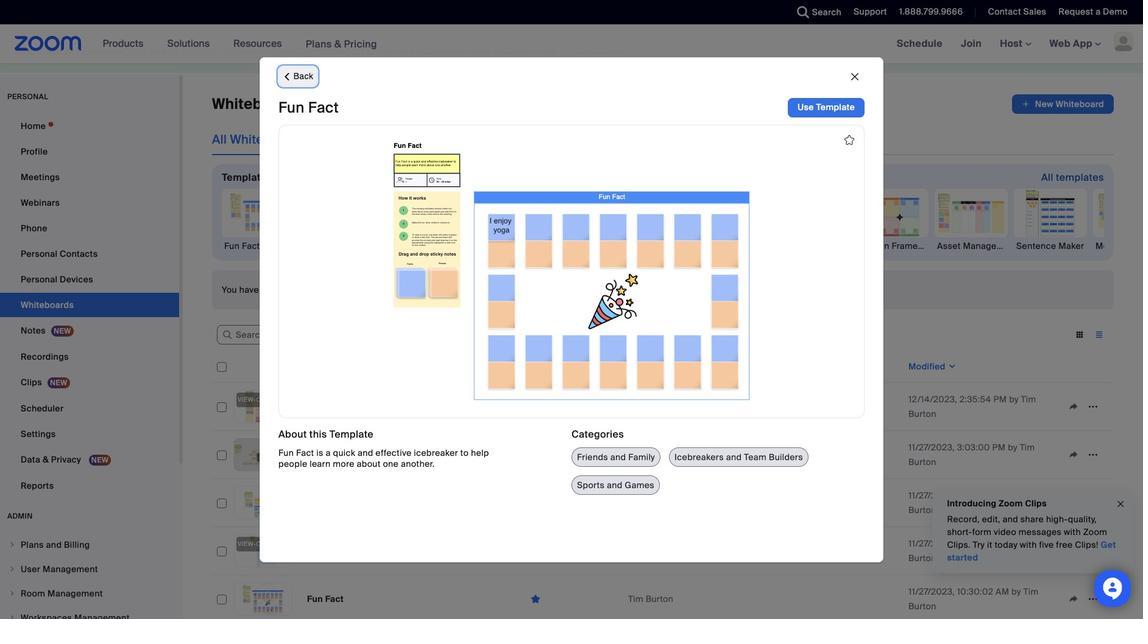 Task type: vqa. For each thing, say whether or not it's contained in the screenshot.
11/27/2023, 11:40:25 AM by Tim Burton in the right of the page
yes



Task type: locate. For each thing, give the bounding box(es) containing it.
11/27/2023, inside 11/27/2023, 10:30:02 am by tim burton
[[909, 587, 955, 598]]

sentence
[[1017, 241, 1057, 252]]

0 vertical spatial only
[[256, 396, 273, 404]]

& inside 'product information' navigation
[[334, 37, 342, 50]]

fun up you at the left
[[224, 241, 240, 252]]

1 vertical spatial diagram
[[354, 450, 391, 461]]

pm inside "11/27/2023, 3:03:00 pm by tim burton"
[[993, 443, 1006, 453]]

am inside 11/27/2023, 11:47:04 am by tim burton
[[993, 491, 1006, 502]]

1 vertical spatial with
[[1065, 527, 1082, 538]]

fun down back button
[[279, 98, 305, 117]]

your left new
[[130, 46, 148, 57]]

fun inside button
[[224, 241, 240, 252]]

view-only for 11/27/2023,
[[238, 541, 273, 549]]

admin
[[7, 512, 33, 522]]

canvas inside digital marketing canvas element
[[456, 241, 486, 252]]

application containing starred
[[212, 351, 1114, 620]]

1 vertical spatial pm
[[993, 443, 1006, 453]]

meetings link
[[0, 165, 179, 190]]

1 vertical spatial am
[[994, 539, 1007, 550]]

weekly inside button
[[541, 241, 571, 252]]

2 horizontal spatial ai
[[410, 46, 418, 57]]

asset management
[[937, 241, 1018, 252]]

diagram
[[509, 241, 544, 252], [354, 450, 391, 461]]

pm
[[994, 394, 1007, 405], [993, 443, 1006, 453]]

1 vertical spatial view-only
[[238, 541, 273, 549]]

by inside 11/27/2023, 11:40:25 am by tim burton
[[1009, 539, 1019, 550]]

by down the "video" in the right of the page
[[1009, 539, 1019, 550]]

0 horizontal spatial class
[[329, 450, 352, 461]]

1 vertical spatial a
[[699, 241, 704, 252]]

am inside 11/27/2023, 11:40:25 am by tim burton
[[994, 539, 1007, 550]]

0 horizontal spatial diagram
[[354, 450, 391, 461]]

11/27/2023, inside "11/27/2023, 3:03:00 pm by tim burton"
[[909, 443, 955, 453]]

0 vertical spatial template
[[816, 102, 855, 113]]

digital marketing canvas
[[383, 241, 486, 252]]

uml down this
[[307, 450, 326, 461]]

by inside "11/27/2023, 3:03:00 pm by tim burton"
[[1008, 443, 1018, 453]]

2 canvas from the left
[[456, 241, 486, 252]]

share
[[1021, 514, 1044, 525]]

weekly left the planner
[[700, 241, 729, 252]]

1 horizontal spatial template
[[816, 102, 855, 113]]

me-we-us r button
[[1093, 189, 1143, 252]]

schedule link
[[888, 24, 952, 63]]

reports
[[21, 481, 54, 492]]

11/27/2023, up record,
[[909, 491, 955, 502]]

icebreakers and team builders
[[675, 452, 803, 463]]

weekly for weekly planner
[[700, 241, 729, 252]]

and left "tell"
[[645, 241, 661, 252]]

1 horizontal spatial get
[[487, 285, 501, 296]]

1 horizontal spatial a
[[699, 241, 704, 252]]

a inside button
[[699, 241, 704, 252]]

schedule
[[897, 37, 943, 50], [573, 241, 612, 252]]

ai left companion,
[[65, 46, 74, 57]]

0 vertical spatial all
[[212, 132, 227, 148]]

burton inside 12/14/2023, 2:35:54 pm by tim burton
[[909, 409, 937, 420]]

11/27/2023, left 3:03:00
[[909, 443, 955, 453]]

view-only for 12/14/2023,
[[238, 396, 273, 404]]

0 vertical spatial fun fact
[[279, 98, 339, 117]]

fun fact inside application
[[307, 594, 344, 605]]

11/27/2023, inside 11/27/2023, 11:40:25 am by tim burton
[[909, 539, 955, 550]]

1 vertical spatial get
[[487, 285, 501, 296]]

burton inside "11/27/2023, 3:03:00 pm by tim burton"
[[909, 457, 937, 468]]

all inside "tabs of all whiteboard page" tab list
[[212, 132, 227, 148]]

pm inside 12/14/2023, 2:35:54 pm by tim burton
[[994, 394, 1007, 405]]

2 ai from the left
[[169, 46, 178, 57]]

1 horizontal spatial uml
[[462, 241, 481, 252]]

template up quick
[[330, 428, 374, 441]]

asset
[[937, 241, 961, 252]]

plans & pricing
[[306, 37, 377, 50]]

games
[[625, 480, 655, 491]]

2 horizontal spatial with
[[1065, 527, 1082, 538]]

am right it
[[994, 539, 1007, 550]]

1 personal from the top
[[21, 249, 58, 260]]

view- for 12/14/2023,
[[238, 396, 256, 404]]

burton inside 11/27/2023, 10:30:02 am by tim burton
[[909, 602, 937, 613]]

a inside fun fact is a quick and effective icebreaker to help people learn more about one another.
[[326, 448, 331, 459]]

pm right 3:03:00
[[993, 443, 1006, 453]]

tim burton for uml class diagram
[[628, 450, 674, 461]]

11/27/2023, 10:30:02 am by tim burton
[[909, 587, 1039, 613]]

learn
[[310, 459, 331, 470]]

application
[[212, 351, 1114, 620], [526, 398, 619, 417], [526, 446, 619, 464], [526, 494, 619, 513], [526, 590, 619, 609]]

1 horizontal spatial class
[[484, 241, 507, 252]]

class up unlimited
[[484, 241, 507, 252]]

& inside the personal menu menu
[[43, 455, 49, 466]]

class inside button
[[484, 241, 507, 252]]

family
[[629, 452, 655, 463]]

1 vertical spatial personal
[[21, 274, 58, 285]]

my whiteboards
[[376, 132, 471, 148]]

maker
[[1059, 241, 1085, 252]]

1 vertical spatial fun fact
[[224, 241, 260, 252]]

1 tim burton from the top
[[628, 402, 674, 413]]

0 horizontal spatial uml
[[307, 450, 326, 461]]

1 vertical spatial uml
[[307, 450, 326, 461]]

a left twist
[[699, 241, 704, 252]]

2 personal from the top
[[21, 274, 58, 285]]

tabs of all whiteboard page tab list
[[212, 124, 745, 155]]

1.888.799.9666 button
[[890, 0, 966, 24], [900, 6, 963, 17]]

1 view- from the top
[[238, 396, 256, 404]]

personal menu menu
[[0, 114, 179, 500]]

with right "tell"
[[680, 241, 697, 252]]

template right use
[[816, 102, 855, 113]]

by for 11/27/2023, 10:30:02 am by tim burton
[[1012, 587, 1021, 598]]

me-we-us r
[[1096, 241, 1143, 252]]

thumbnail of uml class diagram image
[[234, 439, 293, 472], [235, 439, 292, 471]]

3 11/27/2023, from the top
[[909, 539, 955, 550]]

class inside application
[[329, 450, 352, 461]]

by right the '10:30:02'
[[1012, 587, 1021, 598]]

0 vertical spatial uml class diagram
[[462, 241, 544, 252]]

whiteboards up 'templates'
[[230, 132, 305, 148]]

0 horizontal spatial &
[[43, 455, 49, 466]]

friends
[[577, 452, 608, 463]]

whiteboards for all
[[230, 132, 305, 148]]

sports
[[577, 480, 605, 491]]

0 vertical spatial view-only
[[238, 396, 273, 404]]

settings
[[21, 429, 56, 440]]

0 vertical spatial tim burton
[[628, 402, 674, 413]]

to right access
[[399, 46, 408, 57]]

short-
[[948, 527, 973, 538]]

whiteboards for my
[[396, 132, 471, 148]]

join
[[961, 37, 982, 50]]

by right 2:35:54
[[1010, 394, 1019, 405]]

1 horizontal spatial all
[[1042, 171, 1054, 184]]

a left "demo"
[[1096, 6, 1101, 17]]

get left unlimited
[[487, 285, 501, 296]]

view-
[[238, 396, 256, 404], [238, 541, 256, 549]]

0 horizontal spatial uml class diagram
[[307, 450, 391, 461]]

uml class diagram inside button
[[462, 241, 544, 252]]

show
[[620, 241, 643, 252]]

uml class diagram, modified at nov 27, 2023 by tim burton, link element
[[234, 439, 293, 472]]

0 vertical spatial with
[[680, 241, 697, 252]]

4 11/27/2023, from the top
[[909, 587, 955, 598]]

digital
[[383, 241, 409, 252]]

meet
[[15, 46, 37, 57]]

zoom up clips!
[[1084, 527, 1108, 538]]

personal down phone
[[21, 249, 58, 260]]

with
[[680, 241, 697, 252], [1065, 527, 1082, 538], [1021, 540, 1038, 551]]

all left templates on the right top of the page
[[1042, 171, 1054, 184]]

personal devices
[[21, 274, 93, 285]]

tim
[[1021, 394, 1036, 405], [628, 402, 644, 413], [1020, 443, 1035, 453], [628, 450, 644, 461], [1021, 491, 1036, 502], [1021, 539, 1036, 550], [1024, 587, 1039, 598], [628, 594, 644, 605]]

data & privacy
[[21, 455, 83, 466]]

0 horizontal spatial your
[[130, 46, 148, 57]]

template detail image
[[279, 125, 865, 419]]

by inside 12/14/2023, 2:35:54 pm by tim burton
[[1010, 394, 1019, 405]]

meet zoom ai companion, footer
[[0, 31, 1143, 73]]

ai right new
[[169, 46, 178, 57]]

fun
[[279, 98, 305, 117], [224, 241, 240, 252], [279, 448, 294, 459], [307, 594, 323, 605]]

a right is
[[326, 448, 331, 459]]

1 only from the top
[[256, 396, 273, 404]]

thumbnail of laboratory report image
[[235, 488, 292, 519]]

2 vertical spatial fun fact
[[307, 594, 344, 605]]

1 vertical spatial &
[[43, 455, 49, 466]]

whiteboards right my
[[396, 132, 471, 148]]

and inside fun fact is a quick and effective icebreaker to help people learn more about one another.
[[358, 448, 373, 459]]

today inside meet zoom ai companion, footer
[[599, 46, 624, 57]]

1 vertical spatial view-
[[238, 541, 256, 549]]

0 vertical spatial class
[[484, 241, 507, 252]]

0 horizontal spatial weekly
[[541, 241, 571, 252]]

uml
[[462, 241, 481, 252], [307, 450, 326, 461]]

request
[[1059, 6, 1094, 17]]

1 horizontal spatial diagram
[[509, 241, 544, 252]]

0 vertical spatial personal
[[21, 249, 58, 260]]

11/27/2023, left the '10:30:02'
[[909, 587, 955, 598]]

1 horizontal spatial canvas
[[456, 241, 486, 252]]

only for 11/27/2023,
[[256, 541, 273, 549]]

am up edit,
[[993, 491, 1006, 502]]

by for 11/27/2023, 11:47:04 am by tim burton
[[1009, 491, 1018, 502]]

1 vertical spatial template
[[330, 428, 374, 441]]

canvas for learning experience canvas
[[392, 241, 422, 252]]

fun down 'about'
[[279, 448, 294, 459]]

clips inside the personal menu menu
[[21, 377, 42, 388]]

0 vertical spatial am
[[993, 491, 1006, 502]]

0 vertical spatial get
[[351, 46, 365, 57]]

me-we-us retrospective element
[[1093, 240, 1143, 252]]

no
[[481, 46, 492, 57]]

sports and games
[[577, 480, 655, 491]]

cynefin framework button
[[856, 189, 938, 252]]

fact
[[308, 98, 339, 117], [242, 241, 260, 252], [296, 448, 314, 459], [325, 594, 344, 605]]

0 horizontal spatial with
[[680, 241, 697, 252]]

personal down personal contacts
[[21, 274, 58, 285]]

view-only
[[238, 396, 273, 404], [238, 541, 273, 549]]

3 tim burton from the top
[[628, 594, 674, 605]]

and left team
[[726, 452, 742, 463]]

canvas for digital marketing canvas
[[456, 241, 486, 252]]

pm for 2:35:54
[[994, 394, 1007, 405]]

0 vertical spatial schedule
[[897, 37, 943, 50]]

1 horizontal spatial uml class diagram
[[462, 241, 544, 252]]

and right the pro
[[334, 46, 349, 57]]

view-only up the uml class diagram, modified at nov 27, 2023 by tim burton, link element
[[238, 396, 273, 404]]

plans & pricing link
[[306, 37, 377, 50], [306, 37, 377, 50]]

& right the pro
[[334, 37, 342, 50]]

uml class diagram inside application
[[307, 450, 391, 461]]

personal contacts link
[[0, 242, 179, 266]]

pm right 2:35:54
[[994, 394, 1007, 405]]

1 vertical spatial schedule
[[573, 241, 612, 252]]

new
[[150, 46, 167, 57]]

sentence maker element
[[1014, 240, 1087, 252]]

zoom inside record, edit, and share high-quality, short-form video messages with zoom clips. try it today with five free clips!
[[1084, 527, 1108, 538]]

weekly inside button
[[700, 241, 729, 252]]

with down messages
[[1021, 540, 1038, 551]]

meet zoom ai companion, your new ai assistant! upgrade to zoom one pro and get access to ai companion at no additional cost. upgrade today
[[15, 46, 624, 57]]

personal
[[21, 249, 58, 260], [21, 274, 58, 285]]

1 horizontal spatial with
[[1021, 540, 1038, 551]]

uml class diagram button
[[460, 189, 544, 252]]

by inside 11/27/2023, 10:30:02 am by tim burton
[[1012, 587, 1021, 598]]

zoom left one
[[271, 46, 295, 57]]

0 horizontal spatial get
[[351, 46, 365, 57]]

0 vertical spatial &
[[334, 37, 342, 50]]

am inside 11/27/2023, 10:30:02 am by tim burton
[[996, 587, 1010, 598]]

2 weekly from the left
[[700, 241, 729, 252]]

weekly for weekly schedule
[[541, 241, 571, 252]]

about
[[279, 428, 307, 441]]

1 horizontal spatial weekly
[[700, 241, 729, 252]]

contacts
[[60, 249, 98, 260]]

by up the "video" in the right of the page
[[1009, 491, 1018, 502]]

and right quick
[[358, 448, 373, 459]]

thumbnail of cynefin framework image
[[235, 391, 292, 423]]

11/27/2023, down 'short-'
[[909, 539, 955, 550]]

by inside 11/27/2023, 11:47:04 am by tim burton
[[1009, 491, 1018, 502]]

0 vertical spatial pm
[[994, 394, 1007, 405]]

view- down the "thumbnail of laboratory report"
[[238, 541, 256, 549]]

zoom right meet at the top of page
[[39, 46, 63, 57]]

uml right marketing
[[462, 241, 481, 252]]

1 vertical spatial today
[[995, 540, 1018, 551]]

cost.
[[538, 46, 558, 57]]

clips up share
[[1026, 499, 1047, 510]]

0 vertical spatial uml
[[462, 241, 481, 252]]

1 horizontal spatial your
[[298, 285, 316, 296]]

to right plan in the top left of the page
[[477, 285, 485, 296]]

fact inside fun fact is a quick and effective icebreaker to help people learn more about one another.
[[296, 448, 314, 459]]

to left help
[[461, 448, 469, 459]]

another.
[[401, 459, 435, 470]]

schedule inside weekly schedule element
[[573, 241, 612, 252]]

0 vertical spatial diagram
[[509, 241, 544, 252]]

tim inside 12/14/2023, 2:35:54 pm by tim burton
[[1021, 394, 1036, 405]]

notes link
[[0, 319, 179, 344]]

weekly up the whiteboards.
[[541, 241, 571, 252]]

1 horizontal spatial ai
[[169, 46, 178, 57]]

0 horizontal spatial a
[[326, 448, 331, 459]]

tim inside "11/27/2023, 3:03:00 pm by tim burton"
[[1020, 443, 1035, 453]]

clips up "scheduler"
[[21, 377, 42, 388]]

1 horizontal spatial &
[[334, 37, 342, 50]]

1 vertical spatial class
[[329, 450, 352, 461]]

0 vertical spatial a
[[1096, 6, 1101, 17]]

am
[[993, 491, 1006, 502], [994, 539, 1007, 550], [996, 587, 1010, 598]]

all inside 'all templates' button
[[1042, 171, 1054, 184]]

0 horizontal spatial today
[[599, 46, 624, 57]]

2 view- from the top
[[238, 541, 256, 549]]

0 horizontal spatial canvas
[[392, 241, 422, 252]]

1 horizontal spatial today
[[995, 540, 1018, 551]]

0 horizontal spatial ai
[[65, 46, 74, 57]]

0 horizontal spatial schedule
[[573, 241, 612, 252]]

1 canvas from the left
[[392, 241, 422, 252]]

to left one
[[261, 46, 269, 57]]

by for 11/27/2023, 3:03:00 pm by tim burton
[[1008, 443, 1018, 453]]

class right is
[[329, 450, 352, 461]]

2 only from the top
[[256, 541, 273, 549]]

2 tim burton from the top
[[628, 450, 674, 461]]

am right the '10:30:02'
[[996, 587, 1010, 598]]

2 view-only from the top
[[238, 541, 273, 549]]

11/27/2023, 11:40:25 am by tim burton
[[909, 539, 1036, 564]]

access
[[367, 46, 397, 57]]

list mode, selected image
[[1090, 330, 1109, 341]]

ai left "companion"
[[410, 46, 418, 57]]

burton inside 11/27/2023, 11:40:25 am by tim burton
[[909, 553, 937, 564]]

and left family at the right bottom of the page
[[611, 452, 626, 463]]

3
[[318, 285, 323, 296]]

your left plan in the top left of the page
[[437, 285, 454, 296]]

11/27/2023, for 11/27/2023, 11:47:04 am by tim burton
[[909, 491, 955, 502]]

builders
[[769, 452, 803, 463]]

0 vertical spatial clips
[[21, 377, 42, 388]]

get left access
[[351, 46, 365, 57]]

a
[[1096, 6, 1101, 17], [699, 241, 704, 252], [326, 448, 331, 459]]

1 vertical spatial all
[[1042, 171, 1054, 184]]

view-only down the "thumbnail of laboratory report"
[[238, 541, 273, 549]]

& right data
[[43, 455, 49, 466]]

0 vertical spatial view-
[[238, 396, 256, 404]]

data & privacy link
[[0, 448, 179, 473]]

1 11/27/2023, from the top
[[909, 443, 955, 453]]

cell
[[764, 405, 904, 410], [764, 453, 904, 458], [302, 480, 521, 528], [764, 501, 904, 506], [302, 528, 521, 576], [624, 528, 764, 576], [521, 540, 624, 563], [764, 576, 904, 620]]

fun right thumbnail of fun fact
[[307, 594, 323, 605]]

1 view-only from the top
[[238, 396, 273, 404]]

0 horizontal spatial all
[[212, 132, 227, 148]]

your left "3"
[[298, 285, 316, 296]]

uml class diagram
[[462, 241, 544, 252], [307, 450, 391, 461]]

2 vertical spatial am
[[996, 587, 1010, 598]]

today inside record, edit, and share high-quality, short-form video messages with zoom clips. try it today with five free clips!
[[995, 540, 1018, 551]]

11/27/2023, inside 11/27/2023, 11:47:04 am by tim burton
[[909, 491, 955, 502]]

1 vertical spatial only
[[256, 541, 273, 549]]

only up the uml class diagram, modified at nov 27, 2023 by tim burton, link element
[[256, 396, 273, 404]]

view- up the uml class diagram, modified at nov 27, 2023 by tim burton, link element
[[238, 396, 256, 404]]

all up 'templates'
[[212, 132, 227, 148]]

add to starred image
[[845, 135, 855, 145]]

2 vertical spatial tim burton
[[628, 594, 674, 605]]

1 vertical spatial uml class diagram
[[307, 450, 391, 461]]

only down the "thumbnail of laboratory report"
[[256, 541, 273, 549]]

1 vertical spatial tim burton
[[628, 450, 674, 461]]

weekly schedule element
[[539, 240, 612, 252]]

and up the "video" in the right of the page
[[1003, 514, 1019, 525]]

schedule down 1.888.799.9666
[[897, 37, 943, 50]]

notes
[[21, 325, 46, 336]]

0 vertical spatial today
[[599, 46, 624, 57]]

with up free
[[1065, 527, 1082, 538]]

meetings navigation
[[888, 24, 1143, 64]]

2 vertical spatial a
[[326, 448, 331, 459]]

and inside meet zoom ai companion, footer
[[334, 46, 349, 57]]

1 weekly from the left
[[541, 241, 571, 252]]

schedule left show
[[573, 241, 612, 252]]

zoom logo image
[[15, 36, 81, 51]]

1 horizontal spatial schedule
[[897, 37, 943, 50]]

and
[[334, 46, 349, 57], [645, 241, 661, 252], [358, 448, 373, 459], [611, 452, 626, 463], [726, 452, 742, 463], [607, 480, 623, 491], [1003, 514, 1019, 525]]

1 vertical spatial clips
[[1026, 499, 1047, 510]]

tim inside 11/27/2023, 10:30:02 am by tim burton
[[1024, 587, 1039, 598]]

0 horizontal spatial clips
[[21, 377, 42, 388]]

2 11/27/2023, from the top
[[909, 491, 955, 502]]

to
[[261, 46, 269, 57], [399, 46, 408, 57], [477, 285, 485, 296], [461, 448, 469, 459]]

by right 3:03:00
[[1008, 443, 1018, 453]]

banner
[[0, 24, 1143, 64]]



Task type: describe. For each thing, give the bounding box(es) containing it.
0 horizontal spatial template
[[330, 428, 374, 441]]

11/27/2023, for 11/27/2023, 11:40:25 am by tim burton
[[909, 539, 955, 550]]

we-
[[1113, 241, 1130, 252]]

and inside button
[[645, 241, 661, 252]]

companion
[[421, 46, 469, 57]]

use
[[798, 102, 814, 113]]

your inside meet zoom ai companion, footer
[[130, 46, 148, 57]]

& for privacy
[[43, 455, 49, 466]]

get inside meet zoom ai companion, footer
[[351, 46, 365, 57]]

all templates button
[[1042, 168, 1104, 188]]

and right sports at the right of page
[[607, 480, 623, 491]]

11:47:04
[[957, 491, 990, 502]]

banner containing schedule
[[0, 24, 1143, 64]]

11/27/2023, 11:47:04 am by tim burton
[[909, 491, 1036, 516]]

upgrade right assistant!
[[222, 46, 258, 57]]

burton inside 11/27/2023, 11:47:04 am by tim burton
[[909, 505, 937, 516]]

companion,
[[76, 46, 128, 57]]

thumbnail of uml class diagram image inside the uml class diagram, modified at nov 27, 2023 by tim burton, link element
[[235, 439, 292, 471]]

learning experience canvas
[[304, 241, 422, 252]]

home link
[[0, 114, 179, 138]]

scheduler
[[21, 404, 64, 414]]

effective
[[376, 448, 412, 459]]

show and tell with a twist element
[[618, 240, 727, 252]]

get started link
[[948, 540, 1117, 564]]

profile link
[[0, 140, 179, 164]]

fun inside fun fact is a quick and effective icebreaker to help people learn more about one another.
[[279, 448, 294, 459]]

all for all templates
[[1042, 171, 1054, 184]]

& for pricing
[[334, 37, 342, 50]]

weekly schedule
[[541, 241, 612, 252]]

contact sales link up meetings navigation
[[988, 6, 1047, 17]]

1.888.799.9666 button up 'schedule' link in the right of the page
[[900, 6, 963, 17]]

have
[[239, 285, 259, 296]]

template inside button
[[816, 102, 855, 113]]

upgrade right cost.
[[560, 46, 597, 57]]

edit,
[[983, 514, 1001, 525]]

Search text field
[[217, 326, 321, 345]]

view- for 11/27/2023,
[[238, 541, 256, 549]]

plan
[[457, 285, 475, 296]]

10:30:02
[[957, 587, 994, 598]]

close image
[[1116, 498, 1126, 512]]

11/27/2023, for 11/27/2023, 10:30:02 am by tim burton
[[909, 587, 955, 598]]

icebreaker
[[414, 448, 458, 459]]

am for 11:47:04
[[993, 491, 1006, 502]]

form
[[973, 527, 992, 538]]

only for 12/14/2023,
[[256, 396, 273, 404]]

all for all whiteboards
[[212, 132, 227, 148]]

upgrade left plan
[[599, 285, 636, 296]]

upgrade today link
[[560, 46, 624, 57]]

contact sales
[[988, 6, 1047, 17]]

additional
[[494, 46, 535, 57]]

2 horizontal spatial a
[[1096, 6, 1101, 17]]

tell
[[663, 241, 677, 252]]

pro
[[317, 46, 331, 57]]

by for 11/27/2023, 11:40:25 am by tim burton
[[1009, 539, 1019, 550]]

fun fact inside fun fact element
[[224, 241, 260, 252]]

fact inside button
[[242, 241, 260, 252]]

twist
[[706, 241, 727, 252]]

am for 11:40:25
[[994, 539, 1007, 550]]

digital marketing canvas element
[[380, 240, 486, 252]]

application for 11/27/2023, 3:03:00 pm by tim burton
[[526, 446, 619, 464]]

learning experience canvas button
[[304, 241, 422, 252]]

uml inside application
[[307, 450, 326, 461]]

diagram inside the uml class diagram element
[[509, 241, 544, 252]]

phone
[[21, 223, 47, 234]]

settings link
[[0, 422, 179, 447]]

profile
[[21, 146, 48, 157]]

weekly planner button
[[697, 189, 770, 252]]

admin menu menu
[[0, 534, 179, 620]]

application for 11/27/2023, 10:30:02 am by tim burton
[[526, 590, 619, 609]]

learning
[[304, 241, 340, 252]]

am for 10:30:02
[[996, 587, 1010, 598]]

thumbnail of fun fact image
[[235, 584, 292, 616]]

weekly schedule button
[[539, 189, 612, 252]]

plan
[[638, 285, 656, 296]]

application for 11/27/2023, 11:47:04 am by tim burton
[[526, 494, 619, 513]]

help
[[471, 448, 489, 459]]

tim inside 11/27/2023, 11:40:25 am by tim burton
[[1021, 539, 1036, 550]]

to inside fun fact is a quick and effective icebreaker to help people learn more about one another.
[[461, 448, 469, 459]]

tim inside 11/27/2023, 11:47:04 am by tim burton
[[1021, 491, 1036, 502]]

reached
[[261, 285, 296, 296]]

join link
[[952, 24, 991, 63]]

upgrade right limit. in the top of the page
[[398, 285, 434, 296]]

by for 12/14/2023, 2:35:54 pm by tim burton
[[1010, 394, 1019, 405]]

whiteboard
[[326, 285, 374, 296]]

whiteboards up all whiteboards
[[212, 94, 303, 113]]

at
[[471, 46, 479, 57]]

record, edit, and share high-quality, short-form video messages with zoom clips. try it today with five free clips!
[[948, 514, 1108, 551]]

personal devices link
[[0, 268, 179, 292]]

one
[[298, 46, 315, 57]]

11:40:25
[[957, 539, 991, 550]]

you have reached your 3 whiteboard limit. upgrade your plan to get unlimited whiteboards. upgrade plan
[[222, 285, 656, 296]]

application for 12/14/2023, 2:35:54 pm by tim burton
[[526, 398, 619, 417]]

free
[[1057, 540, 1073, 551]]

and inside record, edit, and share high-quality, short-form video messages with zoom clips. try it today with five free clips!
[[1003, 514, 1019, 525]]

personal for personal contacts
[[21, 249, 58, 260]]

us
[[1130, 241, 1141, 252]]

1 ai from the left
[[65, 46, 74, 57]]

weekly planner element
[[697, 240, 770, 252]]

contact sales link up join
[[979, 0, 1050, 24]]

more
[[333, 459, 355, 470]]

clips.
[[948, 540, 971, 551]]

clips!
[[1076, 540, 1099, 551]]

support
[[854, 6, 887, 17]]

1 horizontal spatial clips
[[1026, 499, 1047, 510]]

request a demo
[[1059, 6, 1128, 17]]

my
[[376, 132, 393, 148]]

clips link
[[0, 371, 179, 396]]

12/14/2023,
[[909, 394, 957, 405]]

demo
[[1103, 6, 1128, 17]]

asset management element
[[935, 240, 1018, 252]]

uml inside uml class diagram button
[[462, 241, 481, 252]]

11/27/2023, for 11/27/2023, 3:03:00 pm by tim burton
[[909, 443, 955, 453]]

templates
[[1056, 171, 1104, 184]]

about
[[357, 459, 381, 470]]

whiteboards.
[[544, 285, 599, 296]]

cynefin framework element
[[856, 240, 938, 252]]

show and tell with a twist
[[620, 241, 727, 252]]

pm for 3:03:00
[[993, 443, 1006, 453]]

uml class diagram element
[[460, 240, 544, 252]]

product information navigation
[[94, 24, 386, 64]]

tim burton for fun fact
[[628, 594, 674, 605]]

contact
[[988, 6, 1021, 17]]

thumbnail of weekly schedule image
[[235, 536, 292, 567]]

devices
[[60, 274, 93, 285]]

meetings
[[21, 172, 60, 183]]

3 ai from the left
[[410, 46, 418, 57]]

back button
[[279, 67, 318, 86]]

webinars link
[[0, 191, 179, 215]]

zoom up edit,
[[999, 499, 1024, 510]]

personal
[[7, 92, 48, 102]]

team
[[744, 452, 767, 463]]

with inside button
[[680, 241, 697, 252]]

phone link
[[0, 216, 179, 241]]

privacy
[[51, 455, 81, 466]]

one
[[383, 459, 399, 470]]

home
[[21, 121, 46, 132]]

unlimited
[[503, 285, 542, 296]]

schedule inside 'schedule' link
[[897, 37, 943, 50]]

personal for personal devices
[[21, 274, 58, 285]]

fun fact element
[[222, 240, 295, 252]]

r
[[1143, 241, 1143, 252]]

me-
[[1096, 241, 1113, 252]]

limit.
[[376, 285, 396, 296]]

2 vertical spatial with
[[1021, 540, 1038, 551]]

cynefin framework
[[858, 241, 938, 252]]

grid mode, not selected image
[[1070, 330, 1090, 341]]

digital marketing canvas button
[[380, 189, 486, 252]]

sales
[[1024, 6, 1047, 17]]

started
[[948, 553, 979, 564]]

2 horizontal spatial your
[[437, 285, 454, 296]]

1.888.799.9666 button up join
[[890, 0, 966, 24]]

asset management button
[[935, 189, 1018, 252]]

friends and family
[[577, 452, 655, 463]]



